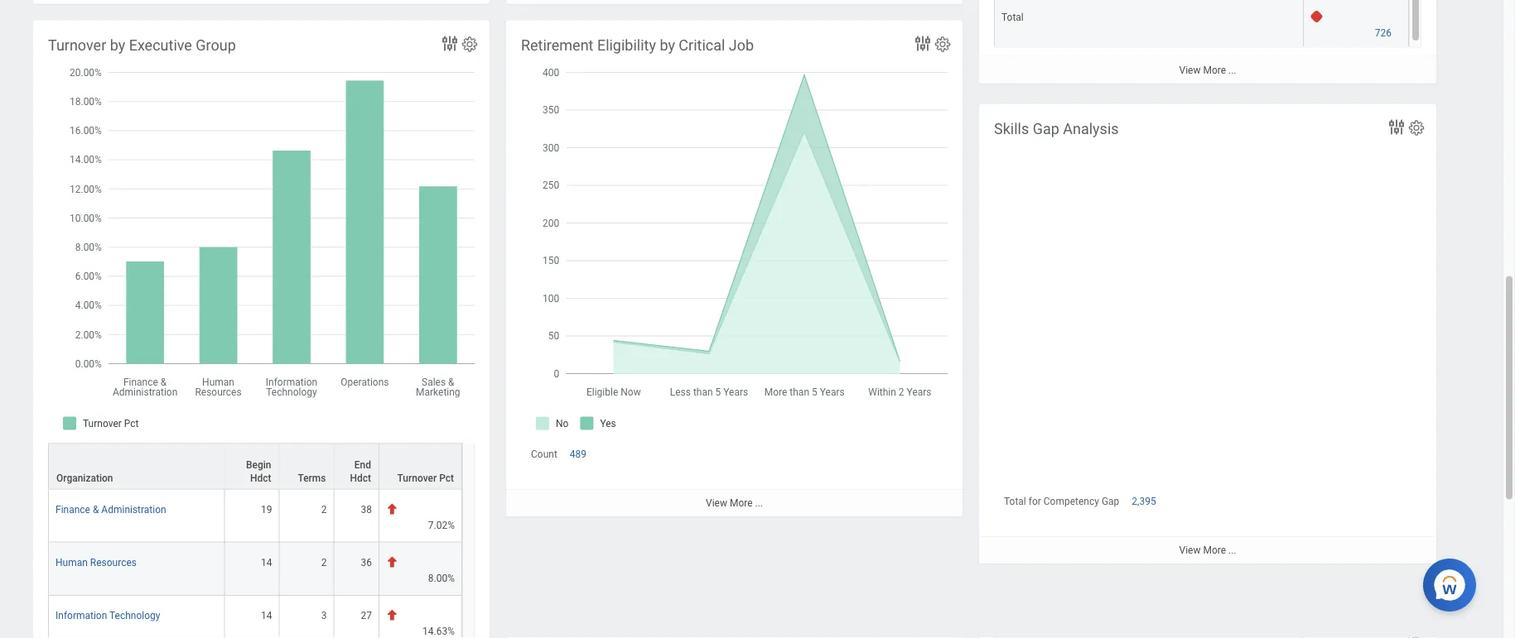 Task type: describe. For each thing, give the bounding box(es) containing it.
14 for 3
[[261, 611, 272, 623]]

row containing information technology
[[48, 597, 462, 639]]

finance
[[56, 505, 90, 516]]

hdct for end
[[350, 473, 371, 485]]

&
[[93, 505, 99, 516]]

human
[[56, 558, 88, 569]]

finance & administration
[[56, 505, 166, 516]]

configure and view chart data image for group
[[440, 34, 460, 54]]

turnover pct
[[397, 473, 454, 485]]

turnover for turnover pct
[[397, 473, 437, 485]]

19
[[261, 505, 272, 516]]

time to fill critical jobs element
[[980, 0, 1437, 84]]

finance & administration link
[[56, 501, 166, 516]]

configure and view chart data image for critical
[[913, 34, 933, 54]]

hdct for begin
[[250, 473, 271, 485]]

configure retirement eligibility by critical job image
[[934, 36, 952, 54]]

row containing human resources
[[48, 544, 462, 597]]

executive
[[129, 37, 192, 54]]

489 button
[[570, 448, 589, 462]]

8.00%
[[428, 574, 455, 585]]

organization
[[56, 473, 113, 485]]

end
[[354, 460, 371, 472]]

27
[[361, 611, 372, 623]]

view for the top view more ... link
[[1180, 65, 1201, 76]]

14.63%
[[423, 627, 455, 638]]

job
[[729, 37, 754, 54]]

view more ... inside retirement eligibility by critical job element
[[706, 498, 763, 510]]

pct
[[439, 473, 454, 485]]

configure and view chart data image inside the skills gap analysis element
[[1387, 118, 1407, 138]]

view more ... inside time to fill critical jobs element
[[1180, 65, 1237, 76]]

gap
[[1033, 121, 1060, 138]]

technology
[[109, 611, 160, 623]]

... inside time to fill critical jobs element
[[1229, 65, 1237, 76]]

organization button
[[49, 445, 224, 490]]

turnover pct button
[[380, 445, 462, 490]]

analysis
[[1063, 121, 1119, 138]]

human resources
[[56, 558, 137, 569]]

726 button
[[1375, 27, 1395, 40]]

information technology link
[[56, 608, 160, 623]]

configure skills gap analysis image
[[1408, 119, 1426, 138]]



Task type: locate. For each thing, give the bounding box(es) containing it.
1 horizontal spatial turnover
[[397, 473, 437, 485]]

information technology
[[56, 611, 160, 623]]

hdct
[[250, 473, 271, 485], [350, 473, 371, 485]]

1 vertical spatial view
[[706, 498, 728, 510]]

view inside time to fill critical jobs element
[[1180, 65, 1201, 76]]

1 vertical spatial view more ... link
[[506, 490, 963, 517]]

1 hdct from the left
[[250, 473, 271, 485]]

hdct inside begin hdct
[[250, 473, 271, 485]]

1 vertical spatial 2
[[321, 558, 327, 569]]

configure and view chart data image left the configure turnover by executive group image
[[440, 34, 460, 54]]

1 horizontal spatial view more ...
[[1180, 65, 1237, 76]]

36
[[361, 558, 372, 569]]

0 vertical spatial view more ... link
[[980, 56, 1437, 84]]

hdct down end at the left
[[350, 473, 371, 485]]

1 2 from the top
[[321, 505, 327, 516]]

turnover
[[48, 37, 106, 54], [397, 473, 437, 485]]

view more ...
[[1180, 65, 1237, 76], [706, 498, 763, 510]]

3
[[321, 611, 327, 623]]

row inside time to fill critical jobs element
[[994, 0, 1410, 51]]

1 horizontal spatial by
[[660, 37, 675, 54]]

...
[[1229, 65, 1237, 76], [755, 498, 763, 510]]

2 for 38
[[321, 505, 327, 516]]

skills gap analysis element
[[980, 104, 1437, 639]]

2 by from the left
[[660, 37, 675, 54]]

configure and view chart data image
[[440, 34, 460, 54], [913, 34, 933, 54], [1387, 118, 1407, 138]]

0 horizontal spatial by
[[110, 37, 125, 54]]

2
[[321, 505, 327, 516], [321, 558, 327, 569]]

group
[[196, 37, 236, 54]]

more for left view more ... link
[[730, 498, 753, 510]]

more
[[1204, 65, 1226, 76], [730, 498, 753, 510]]

more inside time to fill critical jobs element
[[1204, 65, 1226, 76]]

begin
[[246, 460, 271, 472]]

38
[[361, 505, 372, 516]]

0 horizontal spatial configure and view chart data image
[[440, 34, 460, 54]]

14 left 3 on the bottom left
[[261, 611, 272, 623]]

row containing begin hdct
[[48, 444, 462, 491]]

critical
[[679, 37, 725, 54]]

2 horizontal spatial configure and view chart data image
[[1387, 118, 1407, 138]]

1 horizontal spatial ...
[[1229, 65, 1237, 76]]

configure and view chart data image inside retirement eligibility by critical job element
[[913, 34, 933, 54]]

2 hdct from the left
[[350, 473, 371, 485]]

by
[[110, 37, 125, 54], [660, 37, 675, 54]]

1 horizontal spatial hdct
[[350, 473, 371, 485]]

by left executive
[[110, 37, 125, 54]]

1 vertical spatial turnover
[[397, 473, 437, 485]]

more inside retirement eligibility by critical job element
[[730, 498, 753, 510]]

2 14 from the top
[[261, 611, 272, 623]]

0 vertical spatial ...
[[1229, 65, 1237, 76]]

begin hdct
[[246, 460, 271, 485]]

turnover by executive group element
[[33, 21, 490, 639]]

14 down 19
[[261, 558, 272, 569]]

0 horizontal spatial view
[[706, 498, 728, 510]]

by left critical in the left top of the page
[[660, 37, 675, 54]]

0 vertical spatial more
[[1204, 65, 1226, 76]]

0 vertical spatial 2
[[321, 505, 327, 516]]

2 for 36
[[321, 558, 327, 569]]

view for left view more ... link
[[706, 498, 728, 510]]

row containing finance & administration
[[48, 491, 462, 544]]

total
[[1002, 12, 1024, 24]]

terms
[[298, 473, 326, 485]]

turnover inside turnover pct popup button
[[397, 473, 437, 485]]

configure turnover by executive group image
[[461, 36, 479, 54]]

0 vertical spatial turnover
[[48, 37, 106, 54]]

retirement
[[521, 37, 594, 54]]

0 horizontal spatial view more ...
[[706, 498, 763, 510]]

total element
[[1002, 9, 1024, 24]]

information
[[56, 611, 107, 623]]

0 vertical spatial view
[[1180, 65, 1201, 76]]

retirement eligibility by critical job element
[[506, 21, 963, 517]]

view
[[1180, 65, 1201, 76], [706, 498, 728, 510]]

1 by from the left
[[110, 37, 125, 54]]

2 left 36
[[321, 558, 327, 569]]

skills
[[994, 121, 1029, 138]]

turnover by executive group
[[48, 37, 236, 54]]

1 horizontal spatial more
[[1204, 65, 1226, 76]]

7.02%
[[428, 521, 455, 532]]

configure and view chart data image left configure retirement eligibility by critical job icon at the top right
[[913, 34, 933, 54]]

0 horizontal spatial more
[[730, 498, 753, 510]]

view more ... link
[[980, 56, 1437, 84], [506, 490, 963, 517]]

14
[[261, 558, 272, 569], [261, 611, 272, 623]]

2 2 from the top
[[321, 558, 327, 569]]

14 for 2
[[261, 558, 272, 569]]

resources
[[90, 558, 137, 569]]

end hdct button
[[334, 445, 379, 490]]

1 vertical spatial more
[[730, 498, 753, 510]]

begin hdct button
[[225, 445, 279, 490]]

end hdct
[[350, 460, 371, 485]]

0 horizontal spatial ...
[[755, 498, 763, 510]]

1 horizontal spatial view more ... link
[[980, 56, 1437, 84]]

retirement eligibility by critical job
[[521, 37, 754, 54]]

1 horizontal spatial configure and view chart data image
[[913, 34, 933, 54]]

more for the top view more ... link
[[1204, 65, 1226, 76]]

1 vertical spatial view more ...
[[706, 498, 763, 510]]

configure and view chart data image left configure skills gap analysis icon
[[1387, 118, 1407, 138]]

hdct down the begin
[[250, 473, 271, 485]]

1 horizontal spatial view
[[1180, 65, 1201, 76]]

1 vertical spatial ...
[[755, 498, 763, 510]]

0 horizontal spatial turnover
[[48, 37, 106, 54]]

0 horizontal spatial hdct
[[250, 473, 271, 485]]

view inside retirement eligibility by critical job element
[[706, 498, 728, 510]]

1 14 from the top
[[261, 558, 272, 569]]

count
[[531, 449, 558, 461]]

human resources link
[[56, 555, 137, 569]]

726
[[1375, 28, 1392, 39]]

... inside retirement eligibility by critical job element
[[755, 498, 763, 510]]

skills gap analysis
[[994, 121, 1119, 138]]

0 vertical spatial 14
[[261, 558, 272, 569]]

1 vertical spatial 14
[[261, 611, 272, 623]]

terms button
[[280, 445, 334, 490]]

row
[[994, 0, 1410, 51], [48, 444, 462, 491], [48, 491, 462, 544], [48, 544, 462, 597], [48, 597, 462, 639]]

0 vertical spatial view more ...
[[1180, 65, 1237, 76]]

2 down terms
[[321, 505, 327, 516]]

row containing total
[[994, 0, 1410, 51]]

administration
[[101, 505, 166, 516]]

eligibility
[[597, 37, 656, 54]]

turnover for turnover by executive group
[[48, 37, 106, 54]]

489
[[570, 449, 587, 461]]

0 horizontal spatial view more ... link
[[506, 490, 963, 517]]



Task type: vqa. For each thing, say whether or not it's contained in the screenshot.
the View More ... LINK within the Learning Trends by Tenure element
no



